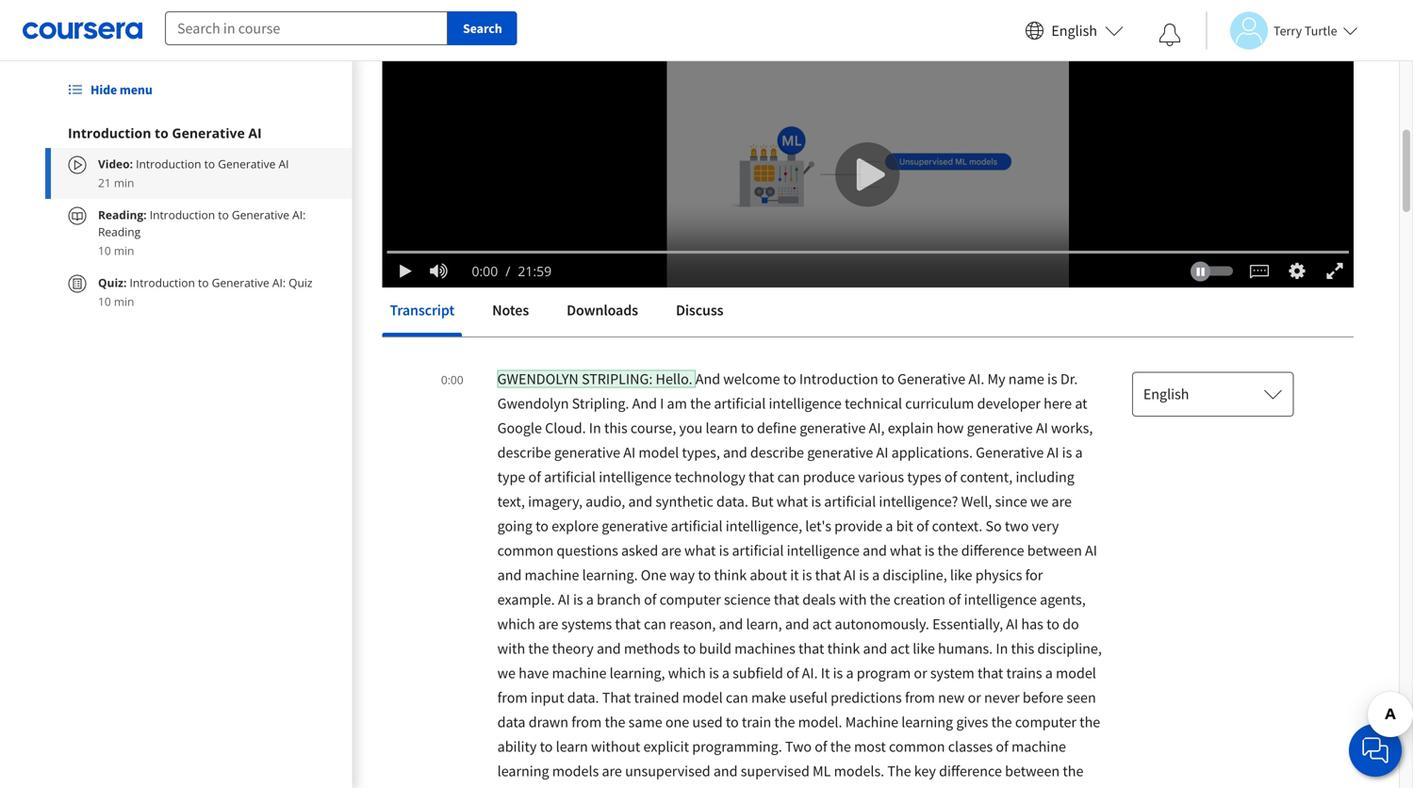 Task type: describe. For each thing, give the bounding box(es) containing it.
learning,
[[610, 664, 665, 683]]

Search in course text field
[[165, 11, 448, 45]]

trained
[[634, 688, 679, 707]]

21 minutes 59 seconds element
[[518, 262, 552, 280]]

0 horizontal spatial computer
[[660, 590, 721, 609]]

10 min
[[98, 243, 134, 258]]

going
[[497, 517, 533, 536]]

terry
[[1274, 22, 1302, 39]]

ai inside generative ai is a type of artificial intelligence
[[1047, 443, 1059, 462]]

2 horizontal spatial can
[[777, 468, 800, 487]]

generative ai is a type of artificial intelligence
[[497, 443, 1083, 487]]

hide menu button
[[60, 73, 160, 107]]

artificial down the technology that can produce various types of content,
[[824, 492, 876, 511]]

with inside 'essentially, ai has to do with the theory and methods'
[[497, 639, 525, 658]]

to inside quiz: introduction to generative ai: quiz 10 min
[[198, 275, 209, 290]]

machine inside two of the most common classes of machine learning models
[[1012, 737, 1066, 756]]

bit
[[896, 517, 914, 536]]

chat with us image
[[1361, 735, 1391, 766]]

but what is artificial intelligence? button
[[752, 492, 961, 511]]

my
[[988, 370, 1006, 388]]

that trained model can make useful predictions
[[602, 688, 905, 707]]

think for that
[[827, 639, 860, 658]]

generative up types, and describe generative ai applications. button
[[800, 419, 866, 437]]

generative down developer
[[967, 419, 1033, 437]]

and inside including text, imagery, audio, and synthetic data.
[[628, 492, 653, 511]]

or inside the from new or never before seen data
[[968, 688, 981, 707]]

my name is dr. gwendolyn stripling. button
[[497, 370, 1078, 413]]

one way to think about it is that ai is a discipline, button
[[641, 566, 950, 585]]

and what is the difference between ai and machine button
[[497, 541, 1097, 585]]

common inside two of the most common classes of machine learning models
[[889, 737, 945, 756]]

is inside generative ai is a type of artificial intelligence
[[1062, 443, 1072, 462]]

works,
[[1051, 419, 1093, 437]]

types, and describe generative ai applications.
[[682, 443, 976, 462]]

0:00 / 21:59
[[472, 262, 552, 280]]

autonomously.
[[835, 615, 930, 634]]

introduction inside video: introduction to generative ai 21 min
[[136, 156, 201, 172]]

a left bit
[[886, 517, 893, 536]]

machine inside in this discipline, we have machine learning,
[[552, 664, 607, 683]]

creation
[[894, 590, 946, 609]]

think for to
[[714, 566, 747, 585]]

hide menu
[[91, 81, 152, 98]]

are unsupervised and supervised ml models. button
[[602, 762, 888, 781]]

turtle
[[1305, 22, 1337, 39]]

learning. one way to think about it is that ai is a discipline,
[[582, 566, 950, 585]]

ai inside 'essentially, ai has to do with the theory and methods'
[[1006, 615, 1019, 634]]

1 vertical spatial like
[[913, 639, 935, 658]]

intelligence inside that deals with the creation of intelligence agents, which
[[964, 590, 1037, 609]]

1 vertical spatial act
[[890, 639, 910, 658]]

build
[[699, 639, 732, 658]]

drawn from the same one used to train the model. button
[[529, 713, 845, 732]]

including
[[1016, 468, 1075, 487]]

to inside introduction to generative ai: reading
[[218, 207, 229, 223]]

notes
[[492, 301, 529, 320]]

0 vertical spatial act
[[812, 615, 832, 634]]

model inside explain how generative ai works, describe generative ai model
[[639, 443, 679, 462]]

generative inside introduction to generative ai: reading
[[232, 207, 289, 223]]

are what is artificial intelligence
[[661, 541, 863, 560]]

gwendolyn
[[497, 370, 579, 388]]

like physics for example. button
[[497, 566, 1043, 609]]

and up build
[[719, 615, 743, 634]]

produce
[[803, 468, 855, 487]]

never
[[984, 688, 1020, 707]]

which inside that deals with the creation of intelligence agents, which
[[497, 615, 535, 634]]

the key difference between the two button
[[497, 762, 1084, 788]]

full screen image
[[1323, 262, 1347, 281]]

1 horizontal spatial from
[[572, 713, 602, 732]]

in this discipline, we have machine learning,
[[497, 639, 1102, 683]]

let's
[[805, 517, 832, 536]]

two inside the key difference between the two
[[497, 786, 522, 788]]

english inside popup button
[[1144, 385, 1189, 404]]

programming.
[[692, 737, 782, 756]]

the inside and what is the difference between ai and machine
[[938, 541, 959, 560]]

learn,
[[746, 615, 782, 634]]

ai: inside introduction to generative ai: reading
[[292, 207, 306, 223]]

curriculum
[[905, 394, 974, 413]]

content,
[[960, 468, 1013, 487]]

is inside the my name is dr. gwendolyn stripling.
[[1048, 370, 1058, 388]]

input
[[531, 688, 564, 707]]

technology
[[675, 468, 746, 487]]

stripling:
[[582, 370, 653, 388]]

introduction inside introduction to generative ai: reading
[[150, 207, 215, 223]]

can for reason,
[[644, 615, 667, 634]]

to inside video: introduction to generative ai 21 min
[[204, 156, 215, 172]]

2 describe from the left
[[750, 443, 804, 462]]

and down programming.
[[714, 762, 738, 781]]

do
[[1063, 615, 1079, 634]]

and up example.
[[497, 566, 522, 585]]

branch
[[597, 590, 641, 609]]

generative inside quiz: introduction to generative ai: quiz 10 min
[[212, 275, 269, 290]]

difference inside the key difference between the two
[[939, 762, 1002, 781]]

0:00 for 0:00
[[441, 372, 464, 388]]

reading:
[[98, 207, 150, 223]]

can for make
[[726, 688, 748, 707]]

since
[[995, 492, 1028, 511]]

/
[[506, 262, 510, 280]]

the inside the ability to learn without explicit programming.
[[1080, 713, 1101, 732]]

describe inside explain how generative ai works, describe generative ai model
[[497, 443, 551, 462]]

from inside the from new or never before seen data
[[905, 688, 935, 707]]

0 vertical spatial discipline,
[[883, 566, 947, 585]]

or inside it is a program or system that trains a model from input data.
[[914, 664, 927, 683]]

how
[[937, 419, 964, 437]]

to build machines that think and act like humans. button
[[683, 639, 996, 658]]

to inside 'essentially, ai has to do with the theory and methods'
[[1047, 615, 1060, 634]]

are what is artificial intelligence button
[[661, 541, 863, 560]]

in this discipline, we have machine learning, button
[[497, 639, 1102, 683]]

the inside two of the most common classes of machine learning models
[[830, 737, 851, 756]]

explain how generative ai works, describe generative ai model
[[497, 419, 1093, 462]]

1 horizontal spatial which
[[668, 664, 706, 683]]

agents,
[[1040, 590, 1086, 609]]

dr.
[[1061, 370, 1078, 388]]

subfield
[[733, 664, 783, 683]]

and what is the difference between ai and machine
[[497, 541, 1097, 585]]

of inside that deals with the creation of intelligence agents, which
[[949, 590, 961, 609]]

technical curriculum developer here at google cloud. button
[[497, 394, 1088, 437]]

transcript
[[390, 301, 455, 320]]

a down build
[[722, 664, 730, 683]]

between inside and what is the difference between ai and machine
[[1028, 541, 1082, 560]]

1 10 from the top
[[98, 243, 111, 258]]

introduction to generative ai button
[[68, 124, 329, 142]]

types
[[907, 468, 942, 487]]

1 horizontal spatial introduction to generative ai
[[382, 104, 707, 137]]

artificial up in this course, you learn to define generative ai, 'button'
[[714, 394, 766, 413]]

we inside in this discipline, we have machine learning,
[[497, 664, 516, 683]]

is inside and what is the difference between ai and machine
[[925, 541, 935, 560]]

various
[[858, 468, 904, 487]]

from inside it is a program or system that trains a model from input data.
[[497, 688, 528, 707]]

types,
[[682, 443, 720, 462]]

downloads button
[[559, 288, 646, 333]]

introduction inside quiz: introduction to generative ai: quiz 10 min
[[130, 275, 195, 290]]

very
[[1032, 517, 1059, 536]]

are for are systems that can reason, and learn, and act autonomously.
[[538, 615, 559, 634]]

new
[[938, 688, 965, 707]]

are for are what is artificial intelligence
[[661, 541, 682, 560]]

min inside video: introduction to generative ai 21 min
[[114, 175, 134, 190]]

to inside the well, since we are going to explore
[[536, 517, 549, 536]]

are systems that can reason, and learn, and act autonomously.
[[538, 615, 933, 634]]

downloads
[[567, 301, 638, 320]]

the inside 'essentially, ai has to do with the theory and methods'
[[528, 639, 549, 658]]

data
[[497, 713, 526, 732]]

between inside the key difference between the two
[[1005, 762, 1060, 781]]

well,
[[961, 492, 992, 511]]

and down autonomously.
[[863, 639, 887, 658]]

generative inside generative ai is a type of artificial intelligence
[[976, 443, 1044, 462]]

technical curriculum developer here at google cloud.
[[497, 394, 1088, 437]]

0 horizontal spatial ai.
[[802, 664, 818, 683]]

coursera image
[[23, 15, 142, 45]]

one
[[666, 713, 689, 732]]

models
[[552, 762, 599, 781]]

and down in this course, you learn to define generative ai, 'button'
[[723, 443, 747, 462]]

in this course, you learn to define generative ai, button
[[589, 419, 888, 437]]

1 horizontal spatial learn
[[706, 419, 738, 437]]

science
[[724, 590, 771, 609]]

transcript button
[[382, 288, 462, 333]]

same
[[629, 713, 663, 732]]

learning inside two of the most common classes of machine learning models
[[497, 762, 549, 781]]

discuss
[[676, 301, 724, 320]]

to build machines that think and act like humans.
[[683, 639, 996, 658]]

what for are
[[685, 541, 716, 560]]

0 vertical spatial and
[[696, 370, 720, 388]]

google
[[497, 419, 542, 437]]

machine
[[845, 713, 899, 732]]

of inside generative ai is a type of artificial intelligence
[[528, 468, 541, 487]]

stripling.
[[572, 394, 629, 413]]

at
[[1075, 394, 1088, 413]]

intelligence down let's
[[787, 541, 860, 560]]

menu
[[120, 81, 152, 98]]

useful
[[789, 688, 828, 707]]

artificial down synthetic
[[671, 517, 723, 536]]



Task type: vqa. For each thing, say whether or not it's contained in the screenshot.


Task type: locate. For each thing, give the bounding box(es) containing it.
show notifications image
[[1159, 24, 1181, 46]]

discipline, inside in this discipline, we have machine learning,
[[1038, 639, 1102, 658]]

0 horizontal spatial like
[[913, 639, 935, 658]]

learn inside the ability to learn without explicit programming.
[[556, 737, 588, 756]]

0 horizontal spatial or
[[914, 664, 927, 683]]

this inside in this discipline, we have machine learning,
[[1011, 639, 1035, 658]]

1 horizontal spatial with
[[839, 590, 867, 609]]

computer
[[660, 590, 721, 609], [1015, 713, 1077, 732]]

have
[[519, 664, 549, 683]]

are systems that can reason, and learn, and act autonomously. button
[[538, 615, 933, 634]]

intelligence up audio,
[[599, 468, 672, 487]]

data. inside including text, imagery, audio, and synthetic data.
[[717, 492, 749, 511]]

gwendolyn stripling: hello. button
[[497, 370, 696, 388]]

to inside the ability to learn without explicit programming.
[[540, 737, 553, 756]]

describe down the "google"
[[497, 443, 551, 462]]

1 horizontal spatial like
[[950, 566, 973, 585]]

2 horizontal spatial from
[[905, 688, 935, 707]]

model up seen
[[1056, 664, 1096, 683]]

1 horizontal spatial think
[[827, 639, 860, 658]]

0 vertical spatial which
[[497, 615, 535, 634]]

learn up models
[[556, 737, 588, 756]]

physics
[[976, 566, 1022, 585]]

2 vertical spatial min
[[114, 294, 134, 309]]

0 vertical spatial like
[[950, 566, 973, 585]]

and inside 'essentially, ai has to do with the theory and methods'
[[597, 639, 621, 658]]

1 vertical spatial 10
[[98, 294, 111, 309]]

0 vertical spatial with
[[839, 590, 867, 609]]

ai. left my
[[969, 370, 985, 388]]

what for and
[[890, 541, 922, 560]]

and left i
[[632, 394, 657, 413]]

of down one
[[644, 590, 657, 609]]

including text, imagery, audio, and synthetic data. button
[[497, 468, 1075, 511]]

1 vertical spatial english
[[1144, 385, 1189, 404]]

from right drawn on the bottom left of the page
[[572, 713, 602, 732]]

0 horizontal spatial learning
[[497, 762, 549, 781]]

that inside it is a program or system that trains a model from input data.
[[978, 664, 1004, 683]]

drawn from the same one used to train the model. machine learning gives the computer
[[529, 713, 1080, 732]]

1 vertical spatial model
[[1056, 664, 1096, 683]]

and right audio,
[[628, 492, 653, 511]]

0 vertical spatial learning
[[902, 713, 953, 732]]

1 vertical spatial discipline,
[[1038, 639, 1102, 658]]

0 vertical spatial this
[[604, 419, 628, 437]]

0 horizontal spatial data.
[[567, 688, 599, 707]]

but what is artificial intelligence?
[[752, 492, 961, 511]]

before
[[1023, 688, 1064, 707]]

0 vertical spatial 10
[[98, 243, 111, 258]]

is inside it is a program or system that trains a model from input data.
[[833, 664, 843, 683]]

humans.
[[938, 639, 993, 658]]

0 horizontal spatial common
[[497, 541, 554, 560]]

1 horizontal spatial can
[[726, 688, 748, 707]]

the inside that deals with the creation of intelligence agents, which
[[870, 590, 891, 609]]

context.
[[932, 517, 983, 536]]

video:
[[98, 156, 133, 172]]

1 vertical spatial learn
[[556, 737, 588, 756]]

explicit
[[644, 737, 689, 756]]

1 vertical spatial ai:
[[272, 275, 286, 290]]

two right so
[[1005, 517, 1029, 536]]

ai: inside quiz: introduction to generative ai: quiz 10 min
[[272, 275, 286, 290]]

a down 'works,'
[[1075, 443, 1083, 462]]

two down ability
[[497, 786, 522, 788]]

in for course,
[[589, 419, 601, 437]]

hello.
[[656, 370, 693, 388]]

introduction to generative ai inside dropdown button
[[68, 124, 262, 142]]

machine up example.
[[525, 566, 579, 585]]

are up "way"
[[661, 541, 682, 560]]

1 vertical spatial in
[[996, 639, 1008, 658]]

1 horizontal spatial ai:
[[292, 207, 306, 223]]

1 horizontal spatial and
[[696, 370, 720, 388]]

generative artificial intelligence, button
[[602, 517, 805, 536]]

model up used
[[682, 688, 723, 707]]

0 horizontal spatial model
[[639, 443, 679, 462]]

example.
[[497, 590, 555, 609]]

ai inside dropdown button
[[248, 124, 262, 142]]

and down deals
[[785, 615, 809, 634]]

think up science
[[714, 566, 747, 585]]

to inside introduction to generative ai dropdown button
[[155, 124, 169, 142]]

so two very common questions asked
[[497, 517, 1059, 560]]

think up it
[[827, 639, 860, 658]]

1 horizontal spatial two
[[1005, 517, 1029, 536]]

1 horizontal spatial in
[[996, 639, 1008, 658]]

0 vertical spatial 0:00
[[472, 262, 498, 280]]

has
[[1022, 615, 1044, 634]]

0 horizontal spatial from
[[497, 688, 528, 707]]

introduction to generative ai: reading
[[98, 207, 306, 239]]

english inside button
[[1052, 21, 1098, 40]]

discipline, down do at the right bottom
[[1038, 639, 1102, 658]]

act up program
[[890, 639, 910, 658]]

search button
[[448, 11, 517, 45]]

0:00 button
[[435, 367, 469, 391]]

and right hello.
[[696, 370, 720, 388]]

discuss button
[[668, 288, 731, 333]]

min down quiz:
[[114, 294, 134, 309]]

are for are unsupervised and supervised ml models.
[[602, 762, 622, 781]]

supervised
[[741, 762, 810, 781]]

for
[[1025, 566, 1043, 585]]

we inside the well, since we are going to explore
[[1031, 492, 1049, 511]]

we down including
[[1031, 492, 1049, 511]]

0 horizontal spatial can
[[644, 615, 667, 634]]

0 vertical spatial or
[[914, 664, 927, 683]]

2 horizontal spatial model
[[1056, 664, 1096, 683]]

learn down and i am the artificial intelligence
[[706, 419, 738, 437]]

21:59
[[518, 262, 552, 280]]

0 vertical spatial two
[[1005, 517, 1029, 536]]

0 vertical spatial difference
[[962, 541, 1025, 560]]

that
[[602, 688, 631, 707]]

explain
[[888, 419, 934, 437]]

this for discipline,
[[1011, 639, 1035, 658]]

applications.
[[892, 443, 973, 462]]

ml
[[813, 762, 831, 781]]

this for course,
[[604, 419, 628, 437]]

1 vertical spatial two
[[497, 786, 522, 788]]

data. left that
[[567, 688, 599, 707]]

common up key
[[889, 737, 945, 756]]

with up have
[[497, 639, 525, 658]]

related lecture content tabs tab list
[[382, 288, 1354, 337]]

2 vertical spatial machine
[[1012, 737, 1066, 756]]

1 horizontal spatial english
[[1144, 385, 1189, 404]]

generative inside video: introduction to generative ai 21 min
[[218, 156, 276, 172]]

it is a program or system that trains a model from input data. button
[[497, 664, 1096, 707]]

1 horizontal spatial common
[[889, 737, 945, 756]]

play image
[[396, 263, 416, 278]]

or right new
[[968, 688, 981, 707]]

what down generative artificial intelligence, button
[[685, 541, 716, 560]]

0 vertical spatial we
[[1031, 492, 1049, 511]]

1 vertical spatial machine
[[552, 664, 607, 683]]

0 vertical spatial common
[[497, 541, 554, 560]]

in this course, you learn to define generative ai,
[[589, 419, 888, 437]]

0 vertical spatial ai:
[[292, 207, 306, 223]]

of right classes
[[996, 737, 1009, 756]]

1 vertical spatial common
[[889, 737, 945, 756]]

1 vertical spatial and
[[632, 394, 657, 413]]

methods
[[624, 639, 680, 658]]

what down bit
[[890, 541, 922, 560]]

a up autonomously.
[[872, 566, 880, 585]]

1 horizontal spatial act
[[890, 639, 910, 658]]

it
[[821, 664, 830, 683]]

0 horizontal spatial introduction to generative ai
[[68, 124, 262, 142]]

machine down before
[[1012, 737, 1066, 756]]

0 horizontal spatial 0:00
[[441, 372, 464, 388]]

0 vertical spatial model
[[639, 443, 679, 462]]

2 min from the top
[[114, 243, 134, 258]]

1 vertical spatial with
[[497, 639, 525, 658]]

essentially, ai has to do with the theory and methods button
[[497, 615, 1079, 658]]

generative inside dropdown button
[[172, 124, 245, 142]]

1 horizontal spatial model
[[682, 688, 723, 707]]

and down provide
[[863, 541, 887, 560]]

which down example.
[[497, 615, 535, 634]]

0 horizontal spatial describe
[[497, 443, 551, 462]]

a right trains
[[1045, 664, 1053, 683]]

are inside the well, since we are going to explore
[[1052, 492, 1072, 511]]

between
[[1028, 541, 1082, 560], [1005, 762, 1060, 781]]

0 horizontal spatial learn
[[556, 737, 588, 756]]

imagery,
[[528, 492, 583, 511]]

and down systems
[[597, 639, 621, 658]]

essentially,
[[933, 615, 1003, 634]]

difference
[[962, 541, 1025, 560], [939, 762, 1002, 781]]

that inside that deals with the creation of intelligence agents, which
[[774, 590, 800, 609]]

common down going
[[497, 541, 554, 560]]

intelligence
[[769, 394, 842, 413], [599, 468, 672, 487], [787, 541, 860, 560], [964, 590, 1037, 609]]

1 vertical spatial which
[[668, 664, 706, 683]]

ai is a branch of computer science
[[558, 590, 774, 609]]

1 describe from the left
[[497, 443, 551, 462]]

common inside the so two very common questions asked
[[497, 541, 554, 560]]

0 horizontal spatial english
[[1052, 21, 1098, 40]]

with inside that deals with the creation of intelligence agents, which
[[839, 590, 867, 609]]

that deals with the creation of intelligence agents, which
[[497, 590, 1086, 634]]

like inside like physics for example.
[[950, 566, 973, 585]]

in inside in this discipline, we have machine learning,
[[996, 639, 1008, 658]]

model inside it is a program or system that trains a model from input data.
[[1056, 664, 1096, 683]]

ai: up quiz
[[292, 207, 306, 223]]

i
[[660, 394, 664, 413]]

technology that can produce various types of content, button
[[675, 468, 1016, 487]]

in for discipline,
[[996, 639, 1008, 658]]

generative artificial intelligence, let's provide a bit of context.
[[602, 517, 986, 536]]

0 horizontal spatial and
[[632, 394, 657, 413]]

describe down define
[[750, 443, 804, 462]]

0 vertical spatial think
[[714, 566, 747, 585]]

like left physics
[[950, 566, 973, 585]]

1 vertical spatial computer
[[1015, 713, 1077, 732]]

are down without
[[602, 762, 622, 781]]

what for but
[[777, 492, 808, 511]]

think
[[714, 566, 747, 585], [827, 639, 860, 658]]

from new or never before seen data button
[[497, 688, 1096, 732]]

2 vertical spatial model
[[682, 688, 723, 707]]

that deals with the creation of intelligence agents, which button
[[497, 590, 1086, 634]]

intelligence down physics
[[964, 590, 1037, 609]]

1 vertical spatial we
[[497, 664, 516, 683]]

we left have
[[497, 664, 516, 683]]

0 horizontal spatial we
[[497, 664, 516, 683]]

mute image
[[427, 262, 451, 281]]

0 vertical spatial ai.
[[969, 370, 985, 388]]

from new or never before seen data
[[497, 688, 1096, 732]]

1 vertical spatial think
[[827, 639, 860, 658]]

of up useful
[[786, 664, 799, 683]]

with
[[839, 590, 867, 609], [497, 639, 525, 658]]

two inside the so two very common questions asked
[[1005, 517, 1029, 536]]

between down very on the right bottom
[[1028, 541, 1082, 560]]

min right 21
[[114, 175, 134, 190]]

technology that can produce various types of content,
[[675, 468, 1016, 487]]

are down example.
[[538, 615, 559, 634]]

are up very on the right bottom
[[1052, 492, 1072, 511]]

english button
[[1132, 371, 1294, 417]]

1 horizontal spatial discipline,
[[1038, 639, 1102, 658]]

0:00 left '/'
[[472, 262, 498, 280]]

0 horizontal spatial this
[[604, 419, 628, 437]]

3 min from the top
[[114, 294, 134, 309]]

2 vertical spatial can
[[726, 688, 748, 707]]

intelligence up define
[[769, 394, 842, 413]]

from left new
[[905, 688, 935, 707]]

a right it
[[846, 664, 854, 683]]

explain how generative ai works, describe generative ai model button
[[497, 419, 1093, 462]]

introduction to generative ai
[[382, 104, 707, 137], [68, 124, 262, 142]]

of right bit
[[917, 517, 929, 536]]

computer up reason,
[[660, 590, 721, 609]]

of up essentially,
[[949, 590, 961, 609]]

artificial down intelligence,
[[732, 541, 784, 560]]

0:00 for 0:00 / 21:59
[[472, 262, 498, 280]]

are
[[1052, 492, 1072, 511], [661, 541, 682, 560], [538, 615, 559, 634], [602, 762, 622, 781]]

0 minutes 0 seconds element
[[472, 262, 498, 280]]

asked
[[621, 541, 658, 560]]

machine inside and what is the difference between ai and machine
[[525, 566, 579, 585]]

10 inside quiz: introduction to generative ai: quiz 10 min
[[98, 294, 111, 309]]

a inside generative ai is a type of artificial intelligence
[[1075, 443, 1083, 462]]

of right types on the bottom right
[[945, 468, 957, 487]]

what up 'generative artificial intelligence, let's provide a bit of context.'
[[777, 492, 808, 511]]

2 horizontal spatial what
[[890, 541, 922, 560]]

0 horizontal spatial in
[[589, 419, 601, 437]]

1 horizontal spatial describe
[[750, 443, 804, 462]]

0 horizontal spatial act
[[812, 615, 832, 634]]

like up system
[[913, 639, 935, 658]]

ai is a branch of computer science button
[[558, 590, 774, 609]]

ai inside and what is the difference between ai and machine
[[1085, 541, 1097, 560]]

discipline, up creation at the right of the page
[[883, 566, 947, 585]]

generative up asked
[[602, 517, 668, 536]]

the
[[690, 394, 711, 413], [938, 541, 959, 560], [870, 590, 891, 609], [528, 639, 549, 658], [605, 713, 626, 732], [775, 713, 795, 732], [991, 713, 1012, 732], [1080, 713, 1101, 732], [830, 737, 851, 756], [1063, 762, 1084, 781]]

learning down new
[[902, 713, 953, 732]]

learn
[[706, 419, 738, 437], [556, 737, 588, 756]]

0 horizontal spatial what
[[685, 541, 716, 560]]

0 horizontal spatial two
[[497, 786, 522, 788]]

0 horizontal spatial think
[[714, 566, 747, 585]]

introduction inside dropdown button
[[68, 124, 151, 142]]

so
[[986, 517, 1002, 536]]

or left system
[[914, 664, 927, 683]]

generative
[[800, 419, 866, 437], [967, 419, 1033, 437], [554, 443, 620, 462], [807, 443, 873, 462], [602, 517, 668, 536]]

0:00 down transcript button
[[441, 372, 464, 388]]

cloud.
[[545, 419, 586, 437]]

technical
[[845, 394, 902, 413]]

learning down ability
[[497, 762, 549, 781]]

with right deals
[[839, 590, 867, 609]]

1 vertical spatial data.
[[567, 688, 599, 707]]

1 horizontal spatial learning
[[902, 713, 953, 732]]

1 vertical spatial 0:00
[[441, 372, 464, 388]]

difference down classes
[[939, 762, 1002, 781]]

of right two
[[815, 737, 827, 756]]

ai. left it
[[802, 664, 818, 683]]

this down the stripling.
[[604, 419, 628, 437]]

train
[[742, 713, 771, 732]]

in up trains
[[996, 639, 1008, 658]]

terry turtle
[[1274, 22, 1337, 39]]

search
[[463, 20, 502, 37]]

without
[[591, 737, 641, 756]]

generative up the technology that can produce various types of content,
[[807, 443, 873, 462]]

act down deals
[[812, 615, 832, 634]]

it
[[790, 566, 799, 585]]

which down build
[[668, 664, 706, 683]]

data. inside it is a program or system that trains a model from input data.
[[567, 688, 599, 707]]

difference inside and what is the difference between ai and machine
[[962, 541, 1025, 560]]

from up data
[[497, 688, 528, 707]]

0 horizontal spatial with
[[497, 639, 525, 658]]

between down before
[[1005, 762, 1060, 781]]

computer down before
[[1015, 713, 1077, 732]]

2 10 from the top
[[98, 294, 111, 309]]

artificial inside generative ai is a type of artificial intelligence
[[544, 468, 596, 487]]

in down the stripling.
[[589, 419, 601, 437]]

1 horizontal spatial this
[[1011, 639, 1035, 658]]

what inside and what is the difference between ai and machine
[[890, 541, 922, 560]]

gives
[[956, 713, 988, 732]]

difference down so
[[962, 541, 1025, 560]]

gwendolyn
[[497, 394, 569, 413]]

min down the reading
[[114, 243, 134, 258]]

0 vertical spatial between
[[1028, 541, 1082, 560]]

model down course,
[[639, 443, 679, 462]]

intelligence inside generative ai is a type of artificial intelligence
[[599, 468, 672, 487]]

0 vertical spatial in
[[589, 419, 601, 437]]

10 down quiz:
[[98, 294, 111, 309]]

types, and describe generative ai applications. button
[[682, 443, 976, 462]]

1 vertical spatial learning
[[497, 762, 549, 781]]

reading
[[98, 224, 141, 239]]

10 down the reading
[[98, 243, 111, 258]]

min inside quiz: introduction to generative ai: quiz 10 min
[[114, 294, 134, 309]]

0 vertical spatial machine
[[525, 566, 579, 585]]

can
[[777, 468, 800, 487], [644, 615, 667, 634], [726, 688, 748, 707]]

1 vertical spatial or
[[968, 688, 981, 707]]

machine down theory
[[552, 664, 607, 683]]

0 horizontal spatial ai:
[[272, 275, 286, 290]]

ai inside video: introduction to generative ai 21 min
[[279, 156, 289, 172]]

like physics for example.
[[497, 566, 1043, 609]]

seen
[[1067, 688, 1096, 707]]

are unsupervised and supervised ml models.
[[602, 762, 888, 781]]

intelligence,
[[726, 517, 802, 536]]

a up systems
[[586, 590, 594, 609]]

you
[[679, 419, 703, 437]]

0:00 inside 'button'
[[441, 372, 464, 388]]

data. left "but" at the bottom right of page
[[717, 492, 749, 511]]

the inside the key difference between the two
[[1063, 762, 1084, 781]]

including text, imagery, audio, and synthetic data.
[[497, 468, 1075, 511]]

of right type
[[528, 468, 541, 487]]

1 min from the top
[[114, 175, 134, 190]]

0 vertical spatial computer
[[660, 590, 721, 609]]

0 vertical spatial data.
[[717, 492, 749, 511]]

generative down cloud. on the left of the page
[[554, 443, 620, 462]]

my name is dr. gwendolyn stripling.
[[497, 370, 1078, 413]]

1 horizontal spatial data.
[[717, 492, 749, 511]]

0 vertical spatial min
[[114, 175, 134, 190]]

1 vertical spatial this
[[1011, 639, 1035, 658]]

1 horizontal spatial what
[[777, 492, 808, 511]]

1 horizontal spatial computer
[[1015, 713, 1077, 732]]



